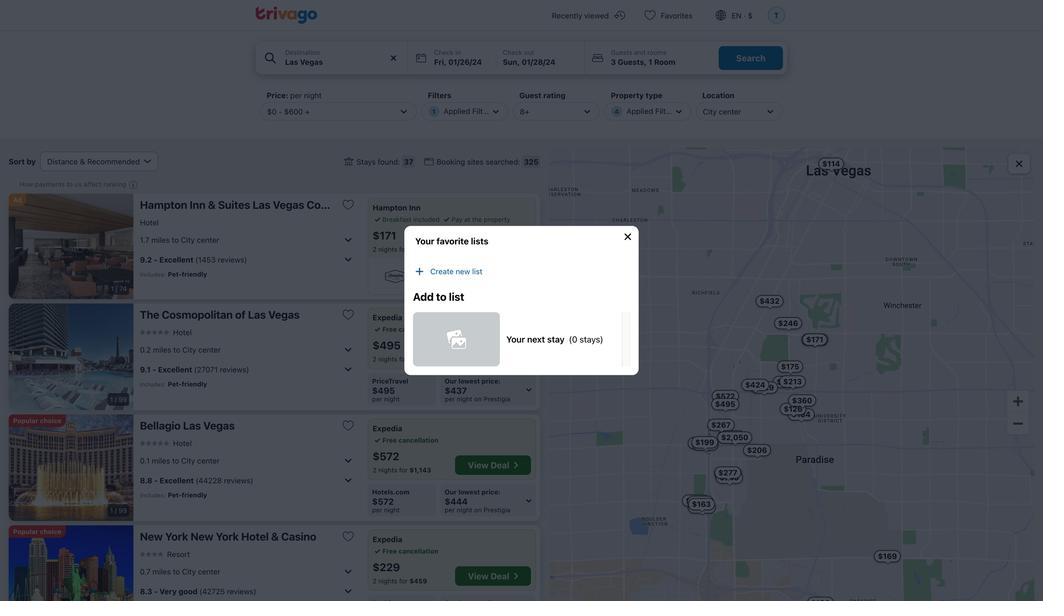 Task type: locate. For each thing, give the bounding box(es) containing it.
2 for $495
[[373, 355, 377, 363]]

prestigia right $444
[[484, 506, 510, 514]]

ad button
[[9, 194, 26, 206]]

$424
[[745, 380, 765, 389]]

to inside button
[[172, 456, 179, 465]]

1 vertical spatial popular
[[13, 528, 38, 535]]

our for $495
[[445, 377, 457, 385]]

lowest up $444
[[459, 488, 480, 496]]

applied for property type
[[627, 107, 653, 116]]

1 for bellagio las vegas
[[110, 507, 113, 514]]

325
[[524, 157, 539, 166]]

1 horizontal spatial &
[[271, 530, 279, 543]]

cancellation up $990
[[399, 326, 438, 333]]

inn up breakfast included at top left
[[409, 203, 421, 212]]

3 2 from the top
[[373, 466, 377, 474]]

1 / 74
[[111, 285, 127, 292]]

0 vertical spatial popular choice button
[[9, 415, 66, 427]]

2 applied filters from the left
[[627, 107, 677, 116]]

0 vertical spatial popular
[[13, 417, 38, 425]]

1 vertical spatial lowest
[[459, 488, 480, 496]]

your for your favorite lists
[[415, 236, 435, 246]]

nights for $495
[[378, 355, 397, 363]]

your next stay image
[[413, 312, 500, 366]]

0 vertical spatial &
[[208, 198, 216, 211]]

prestigia right $437
[[484, 395, 510, 403]]

0 vertical spatial pet-
[[168, 270, 182, 278]]

check inside check out sun, 01/28/24
[[503, 49, 522, 56]]

to down resort
[[173, 567, 180, 576]]

pet- for bellagio
[[168, 491, 182, 499]]

3 includes: pet-friendly from the top
[[140, 491, 207, 499]]

0 vertical spatial $572
[[716, 392, 735, 401]]

hotel up 0.7 miles to city center button
[[241, 530, 269, 543]]

1 popular from the top
[[13, 417, 38, 425]]

1 vertical spatial list
[[449, 290, 464, 303]]

hotel button up 0.2 miles to city center
[[140, 328, 192, 337]]

0.2
[[140, 345, 151, 354]]

center inside button
[[197, 456, 220, 465]]

0 vertical spatial /
[[116, 285, 118, 292]]

view deal for $229
[[468, 571, 509, 581]]

york
[[165, 530, 188, 543], [216, 530, 239, 543]]

our inside our lowest price: $444 per night on prestigia
[[445, 488, 457, 496]]

1 99 from the top
[[119, 396, 127, 403]]

choice for new york new york hotel & casino
[[40, 528, 61, 535]]

1 / 99 for the cosmopolitan of las vegas
[[110, 396, 127, 403]]

2 horizontal spatial filters
[[655, 107, 677, 116]]

4 2 from the top
[[373, 577, 377, 585]]

bellagio las vegas button
[[140, 419, 333, 432]]

2 99 from the top
[[119, 507, 127, 514]]

$572 up 2 nights for $1,143
[[373, 450, 399, 463]]

1 prestigia from the top
[[484, 395, 510, 403]]

1 vertical spatial includes:
[[140, 381, 166, 388]]

3 deal from the top
[[491, 460, 509, 470]]

1 expedia from the top
[[373, 313, 402, 322]]

2 vertical spatial includes: pet-friendly
[[140, 491, 207, 499]]

lowest inside 'our lowest price: $437 per night on prestigia'
[[459, 377, 480, 385]]

2 vertical spatial free cancellation button
[[373, 546, 438, 556]]

0 horizontal spatial applied
[[444, 107, 470, 116]]

2 popular choice button from the top
[[9, 525, 66, 538]]

filters left 8+
[[472, 107, 494, 116]]

2 up hampton inn image
[[373, 245, 377, 253]]

free cancellation button up 2 nights for $459
[[373, 546, 438, 556]]

0 vertical spatial our
[[445, 377, 457, 385]]

rating
[[543, 91, 566, 100]]

our up $437
[[445, 377, 457, 385]]

0 vertical spatial prestigia
[[484, 395, 510, 403]]

city for bellagio las vegas
[[181, 456, 195, 465]]

filters down fri,
[[428, 91, 452, 100]]

1 vertical spatial our
[[445, 488, 457, 496]]

0 horizontal spatial list
[[449, 290, 464, 303]]

expedia for $495
[[373, 313, 402, 322]]

the
[[472, 216, 482, 223]]

$424 button
[[742, 379, 769, 391]]

3 free from the top
[[382, 547, 397, 555]]

choice
[[40, 417, 61, 425], [40, 528, 61, 535]]

hampton up breakfast
[[373, 203, 407, 212]]

1 vertical spatial &
[[271, 530, 279, 543]]

1 applied filters from the left
[[444, 107, 494, 116]]

inn right create
[[455, 265, 464, 273]]

1 vertical spatial on
[[474, 506, 482, 514]]

price:
[[482, 377, 501, 385], [482, 488, 501, 496]]

choice for bellagio las vegas
[[40, 417, 61, 425]]

- right 9.2
[[154, 255, 157, 264]]

expedia down hotels.com $572 per night
[[373, 535, 402, 544]]

1 horizontal spatial check
[[503, 49, 522, 56]]

guest rating
[[519, 91, 566, 100]]

$572 down hotels.com
[[372, 496, 394, 507]]

0 vertical spatial free cancellation button
[[373, 324, 438, 334]]

1 vertical spatial pet-
[[168, 380, 182, 388]]

friendly down 9.1 - excellent (27071 reviews)
[[182, 380, 207, 388]]

$572 inside hotels.com $572 per night
[[372, 496, 394, 507]]

$444
[[445, 496, 468, 507]]

night
[[304, 91, 322, 100], [384, 395, 400, 403], [457, 395, 472, 403], [384, 506, 400, 514], [457, 506, 472, 514]]

- right 8.3
[[154, 587, 158, 596]]

for left $990
[[399, 355, 408, 363]]

cancellation
[[399, 326, 438, 333], [399, 436, 438, 444], [399, 547, 438, 555]]

8.8
[[140, 476, 152, 485]]

friendly down 8.8 - excellent (44228 reviews)
[[182, 491, 207, 499]]

2 choice from the top
[[40, 528, 61, 535]]

friendly for las
[[182, 380, 207, 388]]

1 expedia free cancellation from the top
[[373, 313, 438, 333]]

0 vertical spatial your
[[415, 236, 435, 246]]

0 horizontal spatial &
[[208, 198, 216, 211]]

your left 'next'
[[506, 334, 525, 345]]

2 vertical spatial friendly
[[182, 491, 207, 499]]

2 vertical spatial pet-
[[168, 491, 182, 499]]

2 free from the top
[[382, 436, 397, 444]]

miles right "0.7"
[[153, 567, 171, 576]]

$277 button
[[715, 467, 741, 479]]

$437
[[445, 385, 467, 396]]

your down included
[[415, 236, 435, 246]]

hampton inn & suites las vegas convention center, nv
[[140, 198, 421, 211]]

3 free cancellation button from the top
[[373, 546, 438, 556]]

1 our from the top
[[445, 377, 457, 385]]

hotels.com $572 per night
[[372, 488, 410, 514]]

includes: pet-friendly for hampton
[[140, 270, 207, 278]]

includes: pet-friendly
[[140, 270, 207, 278], [140, 380, 207, 388], [140, 491, 207, 499]]

to left us
[[67, 180, 73, 188]]

1 vertical spatial /
[[115, 396, 117, 403]]

2 for $572
[[373, 466, 377, 474]]

stay
[[547, 334, 565, 345]]

$2,050
[[721, 433, 749, 442]]

price: inside 'our lowest price: $437 per night on prestigia'
[[482, 377, 501, 385]]

$495 for $495
[[373, 339, 401, 352]]

0 vertical spatial list
[[472, 267, 482, 276]]

viewed
[[584, 11, 609, 20]]

0 vertical spatial vegas
[[273, 198, 304, 211]]

las right suites
[[253, 198, 271, 211]]

2 popular choice from the top
[[13, 528, 61, 535]]

$192
[[692, 439, 711, 448]]

0 vertical spatial excellent
[[159, 255, 193, 264]]

1 vertical spatial price:
[[482, 488, 501, 496]]

our up $444
[[445, 488, 457, 496]]

for for $495
[[399, 355, 408, 363]]

0 vertical spatial free
[[382, 326, 397, 333]]

1 vertical spatial includes: pet-friendly
[[140, 380, 207, 388]]

3 view deal button from the top
[[455, 455, 531, 475]]

applied filters down the type
[[627, 107, 677, 116]]

0 horizontal spatial inn
[[190, 198, 206, 211]]

1 horizontal spatial applied filters
[[627, 107, 677, 116]]

1 includes: pet-friendly from the top
[[140, 270, 207, 278]]

to for hampton inn & suites las vegas convention center, nv
[[172, 235, 179, 244]]

2 vertical spatial expedia
[[373, 535, 402, 544]]

0 horizontal spatial applied filters
[[444, 107, 494, 116]]

center up (1453
[[197, 235, 219, 244]]

excellent down 0.1 miles to city center
[[160, 476, 194, 485]]

1 vertical spatial popular choice button
[[9, 525, 66, 538]]

0 vertical spatial popular choice
[[13, 417, 61, 425]]

hampton inside hampton inn & suites las vegas convention center, nv button
[[140, 198, 187, 211]]

booking
[[437, 157, 465, 166]]

list down the create new list
[[449, 290, 464, 303]]

2 vertical spatial $572
[[372, 496, 394, 507]]

expedia free cancellation down the add
[[373, 313, 438, 333]]

1 vertical spatial expedia free cancellation
[[373, 424, 438, 444]]

0 vertical spatial 99
[[119, 396, 127, 403]]

check for fri,
[[434, 49, 454, 56]]

3 cancellation from the top
[[399, 547, 438, 555]]

hampton inside hampton inn button
[[425, 265, 453, 273]]

nights for $229
[[378, 577, 397, 585]]

prestigia for $572
[[484, 506, 510, 514]]

1 popular choice from the top
[[13, 417, 61, 425]]

2 vertical spatial $495
[[715, 400, 736, 409]]

/ for the cosmopolitan of las vegas
[[115, 396, 117, 403]]

2 includes: pet-friendly from the top
[[140, 380, 207, 388]]

list inside 'button'
[[472, 267, 482, 276]]

1 popular choice button from the top
[[9, 415, 66, 427]]

- right 8.8
[[154, 476, 158, 485]]

0 vertical spatial expedia
[[373, 313, 402, 322]]

includes: pet-friendly down 9.2 - excellent (1453 reviews)
[[140, 270, 207, 278]]

property type
[[611, 91, 663, 100]]

check inside check in fri, 01/26/24
[[434, 49, 454, 56]]

includes: for bellagio
[[140, 492, 166, 499]]

(42725
[[199, 587, 225, 596]]

hotel button up 1.7
[[140, 218, 159, 227]]

4 nights from the top
[[378, 577, 397, 585]]

includes: down 9.2
[[140, 271, 166, 278]]

vegas left convention
[[273, 198, 304, 211]]

our inside 'our lowest price: $437 per night on prestigia'
[[445, 377, 457, 385]]

prestigia for $495
[[484, 395, 510, 403]]

expedia free cancellation for $495
[[373, 313, 438, 333]]

1 pet- from the top
[[168, 270, 182, 278]]

1 vertical spatial expedia
[[373, 424, 402, 433]]

on inside our lowest price: $444 per night on prestigia
[[474, 506, 482, 514]]

1 vertical spatial prestigia
[[484, 506, 510, 514]]

found:
[[378, 157, 400, 166]]

view deal button for $572
[[455, 455, 531, 475]]

popular choice button for bellagio las vegas
[[9, 415, 66, 427]]

2 popular from the top
[[13, 528, 38, 535]]

1 deal from the top
[[491, 239, 509, 250]]

2 view deal from the top
[[468, 349, 509, 359]]

reviews) down the 0.1 miles to city center button at the left of the page
[[224, 476, 253, 485]]

sort
[[9, 157, 25, 166]]

1 view from the top
[[468, 239, 489, 250]]

& left suites
[[208, 198, 216, 211]]

center up (44228 in the left bottom of the page
[[197, 456, 220, 465]]

the cosmopolitan of las vegas, (las vegas, usa) image
[[9, 304, 133, 410]]

hotel button
[[140, 218, 159, 227], [140, 328, 192, 337], [140, 439, 192, 448]]

&
[[208, 198, 216, 211], [271, 530, 279, 543]]

1 for the cosmopolitan of las vegas
[[110, 396, 113, 403]]

vegas inside button
[[273, 198, 304, 211]]

create new list button
[[413, 265, 482, 278]]

to up 9.1 - excellent (27071 reviews)
[[173, 345, 180, 354]]

$495 up $267
[[715, 400, 736, 409]]

miles right 1.7
[[151, 235, 170, 244]]

2 2 from the top
[[373, 355, 377, 363]]

- for york
[[154, 587, 158, 596]]

3 nights from the top
[[378, 466, 397, 474]]

$210
[[696, 440, 715, 449]]

4 view deal from the top
[[468, 571, 509, 581]]

to inside button
[[67, 180, 73, 188]]

2
[[373, 245, 377, 253], [373, 355, 377, 363], [373, 466, 377, 474], [373, 577, 377, 585]]

miles for bellagio
[[152, 456, 170, 465]]

0 vertical spatial includes:
[[140, 271, 166, 278]]

3 includes: from the top
[[140, 492, 166, 499]]

1 check from the left
[[434, 49, 454, 56]]

1 vertical spatial free cancellation button
[[373, 435, 438, 445]]

9.2 - excellent (1453 reviews)
[[140, 255, 247, 264]]

(0
[[569, 334, 577, 345]]

york up resort
[[165, 530, 188, 543]]

3 pet- from the top
[[168, 491, 182, 499]]

miles inside button
[[152, 456, 170, 465]]

lowest inside our lowest price: $444 per night on prestigia
[[459, 488, 480, 496]]

2 our from the top
[[445, 488, 457, 496]]

0 horizontal spatial check
[[434, 49, 454, 56]]

2 free cancellation button from the top
[[373, 435, 438, 445]]

view for $495
[[468, 349, 489, 359]]

1 free cancellation button from the top
[[373, 324, 438, 334]]

$572 inside button
[[716, 392, 735, 401]]

3 expedia from the top
[[373, 535, 402, 544]]

reviews) down 0.2 miles to city center button
[[220, 365, 249, 374]]

1 2 from the top
[[373, 245, 377, 253]]

- for las
[[154, 476, 158, 485]]

lowest up $437
[[459, 377, 480, 385]]

3 for from the top
[[399, 466, 408, 474]]

us
[[75, 180, 82, 188]]

2 vertical spatial cancellation
[[399, 547, 438, 555]]

miles right the 0.2
[[153, 345, 171, 354]]

2 lowest from the top
[[459, 488, 480, 496]]

0 vertical spatial las
[[253, 198, 271, 211]]

4 deal from the top
[[491, 571, 509, 581]]

excellent for the
[[158, 365, 192, 374]]

1 cancellation from the top
[[399, 326, 438, 333]]

1 friendly from the top
[[182, 270, 207, 278]]

$229 $360
[[754, 383, 812, 405]]

favorites link
[[635, 0, 706, 30]]

3 hotel button from the top
[[140, 439, 192, 448]]

$168
[[805, 335, 825, 344]]

nights for $572
[[378, 466, 397, 474]]

reviews) for &
[[218, 255, 247, 264]]

the
[[140, 308, 159, 321]]

$459
[[410, 577, 427, 585]]

resort
[[167, 550, 190, 559]]

$354
[[777, 377, 797, 386]]

free cancellation button for $495
[[373, 324, 438, 334]]

$572 up $267
[[716, 392, 735, 401]]

includes: down 8.8
[[140, 492, 166, 499]]

free cancellation button up 2 nights for $1,143
[[373, 435, 438, 445]]

cancellation up $1,143
[[399, 436, 438, 444]]

1 lowest from the top
[[459, 377, 480, 385]]

3 expedia free cancellation from the top
[[373, 535, 438, 555]]

0 vertical spatial hampton inn
[[373, 203, 421, 212]]

night inside our lowest price: $444 per night on prestigia
[[457, 506, 472, 514]]

nights
[[378, 245, 397, 253], [378, 355, 397, 363], [378, 466, 397, 474], [378, 577, 397, 585]]

1 choice from the top
[[40, 417, 61, 425]]

2 1 / 99 from the top
[[110, 507, 127, 514]]

city for hampton inn & suites las vegas convention center, nv
[[181, 235, 195, 244]]

hotels.com
[[372, 488, 410, 496]]

0 horizontal spatial york
[[165, 530, 188, 543]]

1 horizontal spatial hampton inn
[[425, 265, 464, 273]]

list
[[472, 267, 482, 276], [449, 290, 464, 303]]

0 horizontal spatial your
[[415, 236, 435, 246]]

includes: pet-friendly down 9.1 - excellent (27071 reviews)
[[140, 380, 207, 388]]

0 horizontal spatial filters
[[428, 91, 452, 100]]

1 horizontal spatial list
[[472, 267, 482, 276]]

2 vertical spatial las
[[183, 419, 201, 432]]

on right $444
[[474, 506, 482, 514]]

at
[[464, 216, 470, 223]]

excellent down 0.2 miles to city center
[[158, 365, 192, 374]]

& inside button
[[208, 198, 216, 211]]

1 vertical spatial free
[[382, 436, 397, 444]]

2 on from the top
[[474, 506, 482, 514]]

expedia for $229
[[373, 535, 402, 544]]

list for add to list
[[449, 290, 464, 303]]

prestigia inside our lowest price: $444 per night on prestigia
[[484, 506, 510, 514]]

search button
[[719, 46, 783, 70]]

4 view from the top
[[468, 571, 489, 581]]

excellent for hampton
[[159, 255, 193, 264]]

includes: pet-friendly for bellagio
[[140, 491, 207, 499]]

city up 9.1 - excellent (27071 reviews)
[[182, 345, 196, 354]]

2 vertical spatial excellent
[[160, 476, 194, 485]]

filters down the type
[[655, 107, 677, 116]]

to up 8.8 - excellent (44228 reviews)
[[172, 456, 179, 465]]

2 view from the top
[[468, 349, 489, 359]]

1 includes: from the top
[[140, 271, 166, 278]]

prestigia
[[484, 395, 510, 403], [484, 506, 510, 514]]

center up (27071
[[198, 345, 221, 354]]

0 vertical spatial includes: pet-friendly
[[140, 270, 207, 278]]

2 up hotels.com
[[373, 466, 377, 474]]

0 vertical spatial expedia free cancellation
[[373, 313, 438, 333]]

check up fri,
[[434, 49, 454, 56]]

las right bellagio
[[183, 419, 201, 432]]

create new list
[[431, 267, 482, 276]]

2 price: from the top
[[482, 488, 501, 496]]

$495 down pricetravel
[[372, 385, 395, 396]]

how payments to us affect ranking button
[[20, 180, 140, 192]]

1 horizontal spatial hampton
[[373, 203, 407, 212]]

/ for bellagio las vegas
[[115, 507, 117, 514]]

4 view deal button from the top
[[455, 566, 531, 586]]

1 vertical spatial hotel button
[[140, 328, 192, 337]]

2 friendly from the top
[[182, 380, 207, 388]]

deal for $229
[[491, 571, 509, 581]]

1 price: from the top
[[482, 377, 501, 385]]

applied filters down 01/26/24
[[444, 107, 494, 116]]

per inside 'our lowest price: $437 per night on prestigia'
[[445, 395, 455, 403]]

0 vertical spatial cancellation
[[399, 326, 438, 333]]

2 expedia free cancellation from the top
[[373, 424, 438, 444]]

on inside 'our lowest price: $437 per night on prestigia'
[[474, 395, 482, 403]]

excellent down '1.7 miles to city center'
[[159, 255, 193, 264]]

1 horizontal spatial $171
[[806, 335, 824, 344]]

0 vertical spatial friendly
[[182, 270, 207, 278]]

free up 2 nights for $459
[[382, 547, 397, 555]]

2 vertical spatial /
[[115, 507, 117, 514]]

includes: pet-friendly down 8.8 - excellent (44228 reviews)
[[140, 491, 207, 499]]

miles right the 0.1
[[152, 456, 170, 465]]

1 1 / 99 from the top
[[110, 396, 127, 403]]

1 vertical spatial 1 / 99
[[110, 507, 127, 514]]

- for inn
[[154, 255, 157, 264]]

for left $459
[[399, 577, 408, 585]]

0.1 miles to city center
[[140, 456, 220, 465]]

applied for filters
[[444, 107, 470, 116]]

$495 for $495 $184
[[715, 400, 736, 409]]

bellagio las vegas, (las vegas, usa) image
[[9, 415, 133, 521]]

sort by
[[9, 157, 36, 166]]

friendly for suites
[[182, 270, 207, 278]]

nights up hampton inn image
[[378, 245, 397, 253]]

per inside our lowest price: $444 per night on prestigia
[[445, 506, 455, 514]]

free cancellation button for $572
[[373, 435, 438, 445]]

stays)
[[580, 334, 603, 345]]

pet- down 8.8 - excellent (44228 reviews)
[[168, 491, 182, 499]]

1 view deal from the top
[[468, 239, 509, 250]]

0 vertical spatial price:
[[482, 377, 501, 385]]

$572
[[716, 392, 735, 401], [373, 450, 399, 463], [372, 496, 394, 507]]

1 vertical spatial vegas
[[268, 308, 300, 321]]

$1,143
[[410, 466, 431, 474]]

- right $0
[[279, 107, 282, 116]]

1 view deal button from the top
[[455, 235, 531, 254]]

view deal for $495
[[468, 349, 509, 359]]

new
[[456, 267, 470, 276]]

nights up pricetravel
[[378, 355, 397, 363]]

2 applied from the left
[[627, 107, 653, 116]]

deal for $572
[[491, 460, 509, 470]]

$495 inside pricetravel $495 per night
[[372, 385, 395, 396]]

0 vertical spatial $495
[[373, 339, 401, 352]]

2 cancellation from the top
[[399, 436, 438, 444]]

filters for filters
[[472, 107, 494, 116]]

on right $437
[[474, 395, 482, 403]]

type
[[646, 91, 663, 100]]

2 for from the top
[[399, 355, 408, 363]]

2 hotel button from the top
[[140, 328, 192, 337]]

t
[[774, 11, 779, 20]]

to up 9.2 - excellent (1453 reviews)
[[172, 235, 179, 244]]

new up resort button
[[140, 530, 163, 543]]

2 prestigia from the top
[[484, 506, 510, 514]]

2 includes: from the top
[[140, 381, 166, 388]]

to right the add
[[436, 290, 447, 303]]

- for cosmopolitan
[[153, 365, 156, 374]]

1 horizontal spatial your
[[506, 334, 525, 345]]

free up 2 nights for $990
[[382, 326, 397, 333]]

0 horizontal spatial hampton
[[140, 198, 187, 211]]

your
[[415, 236, 435, 246], [506, 334, 525, 345]]

list right new
[[472, 267, 482, 276]]

$169
[[878, 552, 897, 561]]

includes: for hampton
[[140, 271, 166, 278]]

0 vertical spatial hotel button
[[140, 218, 159, 227]]

pay
[[452, 216, 463, 223]]

0 horizontal spatial $171
[[373, 229, 396, 242]]

city up 9.2 - excellent (1453 reviews)
[[181, 235, 195, 244]]

1 vertical spatial friendly
[[182, 380, 207, 388]]

city inside button
[[181, 456, 195, 465]]

2 expedia from the top
[[373, 424, 402, 433]]

pet- down 9.1 - excellent (27071 reviews)
[[168, 380, 182, 388]]

1 for from the top
[[399, 245, 408, 253]]

$495
[[373, 339, 401, 352], [372, 385, 395, 396], [715, 400, 736, 409]]

prestigia inside 'our lowest price: $437 per night on prestigia'
[[484, 395, 510, 403]]

1 horizontal spatial inn
[[409, 203, 421, 212]]

city up good
[[182, 567, 196, 576]]

1 vertical spatial choice
[[40, 528, 61, 535]]

0.7 miles to city center button
[[140, 563, 355, 580]]

$360 button
[[788, 395, 816, 407]]

1 hotel button from the top
[[140, 218, 159, 227]]

miles for hampton
[[151, 235, 170, 244]]

$495 inside $495 $184
[[715, 400, 736, 409]]

2 vertical spatial expedia free cancellation
[[373, 535, 438, 555]]

1 vertical spatial popular choice
[[13, 528, 61, 535]]

$495 up 2 nights for $990
[[373, 339, 401, 352]]

2 vertical spatial free
[[382, 547, 397, 555]]

1 vertical spatial $495
[[372, 385, 395, 396]]

lists
[[471, 236, 489, 246]]

pet-
[[168, 270, 182, 278], [168, 380, 182, 388], [168, 491, 182, 499]]

city up 8.8 - excellent (44228 reviews)
[[181, 456, 195, 465]]

9.2
[[140, 255, 152, 264]]

2 pet- from the top
[[168, 380, 182, 388]]

search
[[736, 53, 766, 63]]

1 vertical spatial 99
[[119, 507, 127, 514]]

9.1 - excellent (27071 reviews)
[[140, 365, 249, 374]]

4 for from the top
[[399, 577, 408, 585]]

good
[[179, 587, 198, 596]]

3 view deal from the top
[[468, 460, 509, 470]]

your next stay (0 stays)
[[506, 334, 603, 345]]

for left $1,143
[[399, 466, 408, 474]]

0 vertical spatial lowest
[[459, 377, 480, 385]]

$171 inside button
[[806, 335, 824, 344]]

1 on from the top
[[474, 395, 482, 403]]

expedia down pricetravel $495 per night
[[373, 424, 402, 433]]

free cancellation button up 2 nights for $990
[[373, 324, 438, 334]]

price: inside our lowest price: $444 per night on prestigia
[[482, 488, 501, 496]]

hotel button down bellagio
[[140, 439, 192, 448]]

1 free from the top
[[382, 326, 397, 333]]

2 view deal button from the top
[[455, 345, 531, 364]]

0.1
[[140, 456, 150, 465]]

1 vertical spatial excellent
[[158, 365, 192, 374]]

0 horizontal spatial hampton inn
[[373, 203, 421, 212]]

las
[[253, 198, 271, 211], [248, 308, 266, 321], [183, 419, 201, 432]]

0 vertical spatial choice
[[40, 417, 61, 425]]

2 for $229
[[373, 577, 377, 585]]

2 nights from the top
[[378, 355, 397, 363]]

applied down property type
[[627, 107, 653, 116]]

city down "location" in the right top of the page
[[703, 107, 717, 116]]

1 horizontal spatial applied
[[627, 107, 653, 116]]

2 deal from the top
[[491, 349, 509, 359]]

0 vertical spatial $171
[[373, 229, 396, 242]]

1 horizontal spatial york
[[216, 530, 239, 543]]

applied filters
[[444, 107, 494, 116], [627, 107, 677, 116]]

2 check from the left
[[503, 49, 522, 56]]

1 vertical spatial $171
[[806, 335, 824, 344]]

popular for bellagio las vegas
[[13, 417, 38, 425]]

view for $229
[[468, 571, 489, 581]]

3 view from the top
[[468, 460, 489, 470]]

1 applied from the left
[[444, 107, 470, 116]]

new york new york hotel & casino button
[[140, 530, 333, 543]]

1 vertical spatial hampton inn
[[425, 265, 464, 273]]

applied
[[444, 107, 470, 116], [627, 107, 653, 116]]

expedia down hampton inn image
[[373, 313, 402, 322]]

excellent
[[159, 255, 193, 264], [158, 365, 192, 374], [160, 476, 194, 485]]

inn left suites
[[190, 198, 206, 211]]

for up hampton inn image
[[399, 245, 408, 253]]

pet- down 9.2 - excellent (1453 reviews)
[[168, 270, 182, 278]]

includes:
[[140, 271, 166, 278], [140, 381, 166, 388], [140, 492, 166, 499]]

2 vertical spatial hotel button
[[140, 439, 192, 448]]

nights left $459
[[378, 577, 397, 585]]



Task type: describe. For each thing, give the bounding box(es) containing it.
expedia free cancellation for $572
[[373, 424, 438, 444]]

$229 inside "$229 $360"
[[754, 383, 774, 392]]

applied filters for property type
[[627, 107, 677, 116]]

cancellation for $495
[[399, 326, 438, 333]]

free for $495
[[382, 326, 397, 333]]

deal for $495
[[491, 349, 509, 359]]

cancellation for $572
[[399, 436, 438, 444]]

$206 button
[[743, 444, 771, 456]]

popular choice for new york new york hotel & casino
[[13, 528, 61, 535]]

$210 button
[[692, 439, 719, 451]]

8.3 - very good (42725 reviews)
[[140, 587, 256, 596]]

$126 button
[[780, 403, 806, 415]]

stays
[[357, 157, 376, 166]]

t button
[[766, 0, 787, 30]]

deal for $171
[[491, 239, 509, 250]]

expedia free cancellation for $229
[[373, 535, 438, 555]]

hampton inn & suites las vegas convention center, nv, (las vegas, usa) image
[[9, 194, 133, 299]]

4
[[615, 108, 619, 115]]

0.7 miles to city center
[[140, 567, 220, 576]]

bellagio
[[140, 419, 181, 432]]

3
[[611, 58, 616, 66]]

$171 button
[[803, 334, 827, 346]]

center down "location" in the right top of the page
[[719, 107, 741, 116]]

recently
[[552, 11, 582, 20]]

1 for hampton inn & suites las vegas convention center, nv
[[111, 285, 114, 292]]

night inside hotels.com $572 per night
[[384, 506, 400, 514]]

sun,
[[503, 58, 520, 66]]

to for the cosmopolitan of las vegas
[[173, 345, 180, 354]]

1 / 99 for bellagio las vegas
[[110, 507, 127, 514]]

night inside 'our lowest price: $437 per night on prestigia'
[[457, 395, 472, 403]]

hotel inside button
[[241, 530, 269, 543]]

$572 button
[[712, 390, 739, 402]]

by
[[27, 157, 36, 166]]

your favorite lists
[[415, 236, 489, 246]]

expedia for $572
[[373, 424, 402, 433]]

pet- for the
[[168, 380, 182, 388]]

en · $ button
[[706, 0, 766, 30]]

1 new from the left
[[140, 530, 163, 543]]

hotel button for hampton
[[140, 218, 159, 227]]

$184 button
[[788, 409, 815, 420]]

popular choice for bellagio las vegas
[[13, 417, 61, 425]]

filters for property type
[[655, 107, 677, 116]]

for for $229
[[399, 577, 408, 585]]

1 vertical spatial las
[[248, 308, 266, 321]]

excellent for bellagio
[[160, 476, 194, 485]]

hotel up 0.2 miles to city center
[[173, 328, 192, 337]]

list for create new list
[[472, 267, 482, 276]]

cosmopolitan
[[162, 308, 233, 321]]

1 nights from the top
[[378, 245, 397, 253]]

applied filters for filters
[[444, 107, 494, 116]]

1 vertical spatial $572
[[373, 450, 399, 463]]

+
[[305, 107, 310, 116]]

$990
[[410, 355, 427, 363]]

$246 button
[[775, 317, 802, 329]]

9.1
[[140, 365, 151, 374]]

on for $495
[[474, 395, 482, 403]]

price: for $495
[[482, 377, 501, 385]]

includes: for the
[[140, 381, 166, 388]]

of
[[235, 308, 246, 321]]

1.7 miles to city center
[[140, 235, 219, 244]]

night inside pricetravel $495 per night
[[384, 395, 400, 403]]

(44228
[[196, 476, 222, 485]]

property
[[484, 216, 510, 223]]

37
[[404, 157, 413, 166]]

view deal button for $229
[[455, 566, 531, 586]]

view for $171
[[468, 239, 489, 250]]

$152
[[691, 497, 710, 506]]

bellagio las vegas
[[140, 419, 235, 432]]

ranking
[[103, 180, 126, 188]]

lowest for $495
[[459, 377, 480, 385]]

2 nights for $1,143
[[373, 466, 431, 474]]

0.2 miles to city center
[[140, 345, 221, 354]]

1.7 miles to city center button
[[140, 231, 355, 248]]

$495 $184
[[715, 400, 811, 419]]

2 horizontal spatial inn
[[455, 265, 464, 273]]

2 vertical spatial vegas
[[203, 419, 235, 432]]

check in fri, 01/26/24
[[434, 49, 482, 66]]

74
[[119, 285, 127, 292]]

2 york from the left
[[216, 530, 239, 543]]

center,
[[367, 198, 405, 211]]

new york new york hotel & casino, (las vegas, usa) image
[[9, 525, 133, 601]]

8.3
[[140, 587, 152, 596]]

miles for new
[[153, 567, 171, 576]]

property
[[611, 91, 644, 100]]

reviews) for of
[[220, 365, 249, 374]]

room
[[654, 58, 676, 66]]

for for $572
[[399, 466, 408, 474]]

per inside hotels.com $572 per night
[[372, 506, 382, 514]]

$0
[[267, 107, 277, 116]]

favorite
[[437, 236, 469, 246]]

$209
[[692, 503, 712, 512]]

how
[[20, 180, 33, 188]]

and
[[634, 49, 646, 56]]

$432
[[760, 297, 780, 306]]

free for $229
[[382, 547, 397, 555]]

on for $572
[[474, 506, 482, 514]]

create
[[431, 267, 454, 276]]

hampton inn inside button
[[425, 265, 464, 273]]

hotel button for bellagio
[[140, 439, 192, 448]]

1 york from the left
[[165, 530, 188, 543]]

en
[[732, 11, 742, 20]]

las inside button
[[253, 198, 271, 211]]

$246
[[778, 319, 798, 328]]

center for bellagio las vegas
[[197, 456, 220, 465]]

view deal for $171
[[468, 239, 509, 250]]

includes: pet-friendly for the
[[140, 380, 207, 388]]

center for new york new york hotel & casino
[[198, 567, 220, 576]]

2 nights for
[[373, 245, 410, 253]]

view deal for $572
[[468, 460, 509, 470]]

3 friendly from the top
[[182, 491, 207, 499]]

(1453
[[195, 255, 216, 264]]

view deal button for $171
[[455, 235, 531, 254]]

guests
[[611, 49, 632, 56]]

en · $
[[732, 11, 753, 20]]

ad
[[13, 196, 22, 204]]

sites
[[467, 157, 484, 166]]

check for sun,
[[503, 49, 522, 56]]

$600
[[284, 107, 303, 116]]

free for $572
[[382, 436, 397, 444]]

center for the cosmopolitan of las vegas
[[198, 345, 221, 354]]

hotel up 0.1 miles to city center
[[173, 439, 192, 448]]

2 new from the left
[[191, 530, 213, 543]]

$192 button
[[688, 437, 714, 449]]

$114 button
[[819, 158, 844, 170]]

trivago logo image
[[256, 7, 318, 24]]

affect
[[84, 180, 102, 188]]

our lowest price: $437 per night on prestigia
[[445, 377, 510, 403]]

reviews) down 0.7 miles to city center button
[[227, 587, 256, 596]]

hotel up 1.7
[[140, 218, 159, 227]]

the cosmopolitan of las vegas
[[140, 308, 300, 321]]

99 for the cosmopolitan of las vegas
[[119, 396, 127, 403]]

fri,
[[434, 58, 447, 66]]

$354 button
[[773, 376, 801, 388]]

suites
[[218, 198, 250, 211]]

city for the cosmopolitan of las vegas
[[182, 345, 196, 354]]

& inside button
[[271, 530, 279, 543]]

reviews) for vegas
[[224, 476, 253, 485]]

price: for $572
[[482, 488, 501, 496]]

casino
[[281, 530, 316, 543]]

to for bellagio las vegas
[[172, 456, 179, 465]]

to for new york new york hotel & casino
[[173, 567, 180, 576]]

view deal button for $495
[[455, 345, 531, 364]]

city for new york new york hotel & casino
[[182, 567, 196, 576]]

our for $572
[[445, 488, 457, 496]]

$740
[[720, 473, 739, 482]]

rooms
[[648, 49, 667, 56]]

price: per night
[[267, 91, 322, 100]]

center for hampton inn & suites las vegas convention center, nv
[[197, 235, 219, 244]]

hampton inn image
[[373, 269, 418, 284]]

$175 button
[[777, 361, 803, 373]]

your for your next stay (0 stays)
[[506, 334, 525, 345]]

per inside pricetravel $495 per night
[[372, 395, 382, 403]]

$277
[[719, 468, 738, 477]]

included
[[413, 216, 440, 223]]

pay at the property
[[452, 216, 510, 223]]

view for $572
[[468, 460, 489, 470]]

$432 button
[[756, 295, 784, 307]]

free cancellation button for $229
[[373, 546, 438, 556]]

$199
[[695, 438, 714, 447]]

99 for bellagio las vegas
[[119, 507, 127, 514]]

/ for hampton inn & suites las vegas convention center, nv
[[116, 285, 118, 292]]

pet- for hampton
[[168, 270, 182, 278]]

8.8 - excellent (44228 reviews)
[[140, 476, 253, 485]]

$126
[[784, 404, 803, 413]]

$267 button
[[708, 419, 735, 431]]

cancellation for $229
[[399, 547, 438, 555]]

$740 button
[[716, 472, 743, 484]]

lowest for $572
[[459, 488, 480, 496]]

map region
[[549, 148, 1035, 601]]

1 inside the guests and rooms 3 guests, 1 room
[[649, 58, 652, 66]]

in
[[455, 49, 461, 56]]

recently viewed
[[552, 11, 609, 20]]

miles for the
[[153, 345, 171, 354]]

convention
[[307, 198, 365, 211]]



Task type: vqa. For each thing, say whether or not it's contained in the screenshot.
"Trivago Business Studio" link
no



